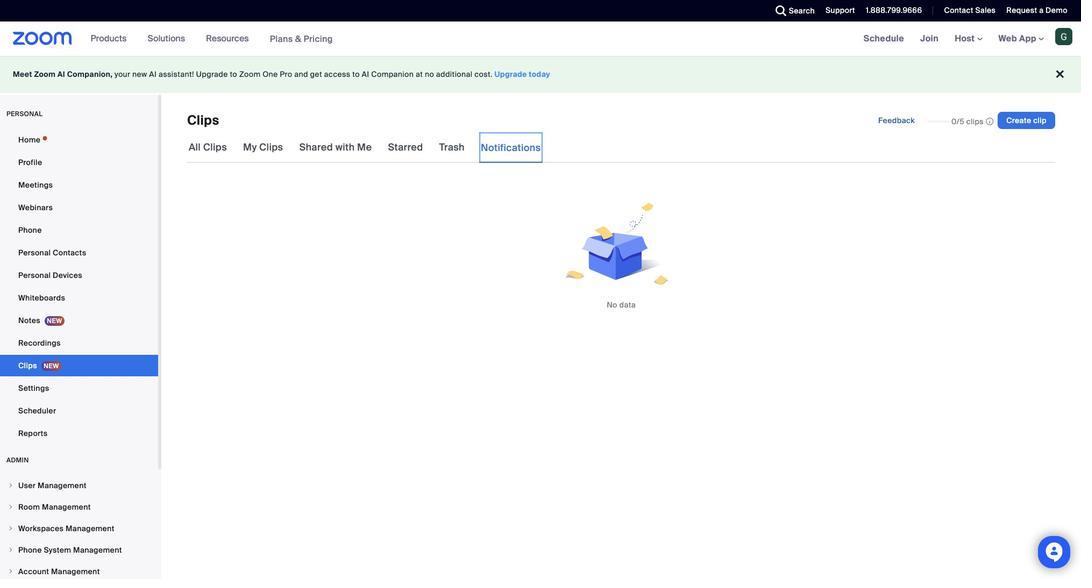 Task type: vqa. For each thing, say whether or not it's contained in the screenshot.
application
no



Task type: describe. For each thing, give the bounding box(es) containing it.
right image for room management
[[8, 504, 14, 511]]

management for user management
[[38, 481, 87, 491]]

sales
[[976, 5, 997, 15]]

notes
[[18, 316, 40, 326]]

notes link
[[0, 310, 158, 332]]

webinars
[[18, 203, 53, 213]]

clips
[[967, 117, 985, 126]]

user management menu item
[[0, 476, 158, 496]]

no
[[607, 300, 618, 310]]

settings
[[18, 384, 49, 393]]

personal menu menu
[[0, 129, 158, 446]]

upgrade today link
[[495, 69, 551, 79]]

management inside phone system management menu item
[[73, 546, 122, 555]]

workspaces management menu item
[[0, 519, 158, 539]]

devices
[[53, 271, 82, 280]]

scheduler
[[18, 406, 56, 416]]

create clip
[[1007, 116, 1047, 125]]

user management
[[18, 481, 87, 491]]

trash tab
[[438, 132, 467, 163]]

system
[[44, 546, 71, 555]]

clips link
[[0, 355, 158, 377]]

webinars link
[[0, 197, 158, 219]]

room management menu item
[[0, 497, 158, 518]]

right image for account management
[[8, 569, 14, 575]]

solutions button
[[148, 22, 190, 56]]

whiteboards
[[18, 293, 65, 303]]

1 upgrade from the left
[[196, 69, 228, 79]]

profile link
[[0, 152, 158, 173]]

trash
[[440, 141, 465, 154]]

feedback button
[[870, 112, 924, 129]]

0/5 clips application
[[928, 116, 994, 127]]

user
[[18, 481, 36, 491]]

meetings navigation
[[856, 22, 1082, 57]]

pro
[[280, 69, 293, 79]]

management for account management
[[51, 567, 100, 577]]

your
[[115, 69, 130, 79]]

management for workspaces management
[[66, 524, 115, 534]]

room
[[18, 503, 40, 512]]

1 ai from the left
[[57, 69, 65, 79]]

with
[[336, 141, 355, 154]]

app
[[1020, 33, 1037, 44]]

products
[[91, 33, 127, 44]]

profile picture image
[[1056, 28, 1073, 45]]

3 ai from the left
[[362, 69, 370, 79]]

meetings
[[18, 180, 53, 190]]

resources
[[206, 33, 249, 44]]

zoom logo image
[[13, 32, 72, 45]]

my clips tab
[[242, 132, 285, 163]]

account management
[[18, 567, 100, 577]]

contact
[[945, 5, 974, 15]]

starred tab
[[387, 132, 425, 163]]

data
[[620, 300, 636, 310]]

web app
[[999, 33, 1037, 44]]

banner containing products
[[0, 22, 1082, 57]]

whiteboards link
[[0, 287, 158, 309]]

home
[[18, 135, 41, 145]]

schedule link
[[856, 22, 913, 56]]

personal contacts link
[[0, 242, 158, 264]]

account management menu item
[[0, 562, 158, 580]]

0/5 clips
[[952, 117, 985, 126]]

pricing
[[304, 33, 333, 44]]

web app button
[[999, 33, 1045, 44]]

request
[[1007, 5, 1038, 15]]

create clip button
[[999, 112, 1056, 129]]

workspaces management
[[18, 524, 115, 534]]

solutions
[[148, 33, 185, 44]]

right image for phone system management
[[8, 547, 14, 554]]

feedback
[[879, 116, 916, 125]]

one
[[263, 69, 278, 79]]

me
[[357, 141, 372, 154]]

1.888.799.9666
[[866, 5, 923, 15]]

demo
[[1046, 5, 1068, 15]]

phone link
[[0, 220, 158, 241]]

plans
[[270, 33, 293, 44]]

all clips tab
[[187, 132, 229, 163]]

meetings link
[[0, 174, 158, 196]]

2 to from the left
[[353, 69, 360, 79]]

phone system management menu item
[[0, 540, 158, 561]]

tabs of clips tab list
[[187, 132, 543, 163]]

create
[[1007, 116, 1032, 125]]



Task type: locate. For each thing, give the bounding box(es) containing it.
contacts
[[53, 248, 86, 258]]

2 right image from the top
[[8, 526, 14, 532]]

1 vertical spatial phone
[[18, 546, 42, 555]]

management inside user management menu item
[[38, 481, 87, 491]]

0 horizontal spatial upgrade
[[196, 69, 228, 79]]

right image inside workspaces management menu item
[[8, 526, 14, 532]]

phone for phone system management
[[18, 546, 42, 555]]

3 right image from the top
[[8, 547, 14, 554]]

search button
[[768, 0, 818, 22]]

web
[[999, 33, 1018, 44]]

reports link
[[0, 423, 158, 445]]

right image left workspaces
[[8, 526, 14, 532]]

1 vertical spatial personal
[[18, 271, 51, 280]]

host
[[955, 33, 978, 44]]

upgrade down product information navigation at the left
[[196, 69, 228, 79]]

room management
[[18, 503, 91, 512]]

1 horizontal spatial zoom
[[239, 69, 261, 79]]

to down resources dropdown button
[[230, 69, 237, 79]]

workspaces
[[18, 524, 64, 534]]

new
[[132, 69, 147, 79]]

no
[[425, 69, 434, 79]]

clips right all
[[203, 141, 227, 154]]

management
[[38, 481, 87, 491], [42, 503, 91, 512], [66, 524, 115, 534], [73, 546, 122, 555], [51, 567, 100, 577]]

right image left system
[[8, 547, 14, 554]]

management up workspaces management
[[42, 503, 91, 512]]

right image inside phone system management menu item
[[8, 547, 14, 554]]

phone inside menu item
[[18, 546, 42, 555]]

search
[[789, 6, 815, 16]]

join
[[921, 33, 939, 44]]

upgrade right cost.
[[495, 69, 527, 79]]

right image inside room management menu item
[[8, 504, 14, 511]]

shared
[[300, 141, 333, 154]]

1 phone from the top
[[18, 226, 42, 235]]

meet zoom ai companion, footer
[[0, 56, 1082, 93]]

plans & pricing
[[270, 33, 333, 44]]

zoom left one
[[239, 69, 261, 79]]

products button
[[91, 22, 132, 56]]

meet
[[13, 69, 32, 79]]

meet zoom ai companion, your new ai assistant! upgrade to zoom one pro and get access to ai companion at no additional cost. upgrade today
[[13, 69, 551, 79]]

right image left the account
[[8, 569, 14, 575]]

all
[[189, 141, 201, 154]]

clips inside tab
[[203, 141, 227, 154]]

management inside room management menu item
[[42, 503, 91, 512]]

ai right new
[[149, 69, 157, 79]]

schedule
[[864, 33, 905, 44]]

recordings
[[18, 339, 61, 348]]

1 personal from the top
[[18, 248, 51, 258]]

clip
[[1034, 116, 1047, 125]]

my clips
[[243, 141, 283, 154]]

upgrade
[[196, 69, 228, 79], [495, 69, 527, 79]]

settings link
[[0, 378, 158, 399]]

management up "room management"
[[38, 481, 87, 491]]

additional
[[436, 69, 473, 79]]

a
[[1040, 5, 1044, 15]]

clips inside personal menu menu
[[18, 361, 37, 371]]

4 right image from the top
[[8, 569, 14, 575]]

at
[[416, 69, 423, 79]]

host button
[[955, 33, 983, 44]]

1 horizontal spatial ai
[[149, 69, 157, 79]]

all clips
[[189, 141, 227, 154]]

management for room management
[[42, 503, 91, 512]]

ai left the companion,
[[57, 69, 65, 79]]

right image inside account management menu item
[[8, 569, 14, 575]]

shared with me tab
[[298, 132, 374, 163]]

management inside workspaces management menu item
[[66, 524, 115, 534]]

clips right my
[[259, 141, 283, 154]]

right image left room
[[8, 504, 14, 511]]

ai
[[57, 69, 65, 79], [149, 69, 157, 79], [362, 69, 370, 79]]

management up account management menu item
[[73, 546, 122, 555]]

companion,
[[67, 69, 113, 79]]

notifications
[[481, 142, 541, 155]]

phone inside personal menu menu
[[18, 226, 42, 235]]

cost.
[[475, 69, 493, 79]]

banner
[[0, 22, 1082, 57]]

request a demo link
[[999, 0, 1082, 22], [1007, 5, 1068, 15]]

product information navigation
[[83, 22, 341, 57]]

support link
[[818, 0, 858, 22], [826, 5, 856, 15]]

personal devices
[[18, 271, 82, 280]]

resources button
[[206, 22, 254, 56]]

contact sales
[[945, 5, 997, 15]]

1 right image from the top
[[8, 504, 14, 511]]

my
[[243, 141, 257, 154]]

2 ai from the left
[[149, 69, 157, 79]]

phone
[[18, 226, 42, 235], [18, 546, 42, 555]]

personal for personal contacts
[[18, 248, 51, 258]]

clips up "all clips"
[[187, 112, 219, 129]]

today
[[529, 69, 551, 79]]

personal up whiteboards
[[18, 271, 51, 280]]

management down phone system management menu item
[[51, 567, 100, 577]]

management inside account management menu item
[[51, 567, 100, 577]]

1 horizontal spatial upgrade
[[495, 69, 527, 79]]

zoom right meet
[[34, 69, 56, 79]]

0 horizontal spatial to
[[230, 69, 237, 79]]

request a demo
[[1007, 5, 1068, 15]]

to right access
[[353, 69, 360, 79]]

2 horizontal spatial ai
[[362, 69, 370, 79]]

admin
[[6, 456, 29, 465]]

personal
[[6, 110, 43, 118]]

0 horizontal spatial ai
[[57, 69, 65, 79]]

ai left companion
[[362, 69, 370, 79]]

0 vertical spatial personal
[[18, 248, 51, 258]]

2 upgrade from the left
[[495, 69, 527, 79]]

scheduler link
[[0, 400, 158, 422]]

1 zoom from the left
[[34, 69, 56, 79]]

management up phone system management menu item
[[66, 524, 115, 534]]

join link
[[913, 22, 947, 56]]

0/5
[[952, 117, 965, 126]]

personal contacts
[[18, 248, 86, 258]]

2 zoom from the left
[[239, 69, 261, 79]]

home link
[[0, 129, 158, 151]]

1 horizontal spatial to
[[353, 69, 360, 79]]

2 phone from the top
[[18, 546, 42, 555]]

1 to from the left
[[230, 69, 237, 79]]

and
[[295, 69, 308, 79]]

personal
[[18, 248, 51, 258], [18, 271, 51, 280]]

admin menu menu
[[0, 476, 158, 580]]

reports
[[18, 429, 48, 439]]

get
[[310, 69, 322, 79]]

support
[[826, 5, 856, 15]]

no data
[[607, 300, 636, 310]]

right image
[[8, 504, 14, 511], [8, 526, 14, 532], [8, 547, 14, 554], [8, 569, 14, 575]]

account
[[18, 567, 49, 577]]

0 horizontal spatial zoom
[[34, 69, 56, 79]]

clips up "settings"
[[18, 361, 37, 371]]

right image for workspaces management
[[8, 526, 14, 532]]

personal for personal devices
[[18, 271, 51, 280]]

right image
[[8, 483, 14, 489]]

access
[[324, 69, 351, 79]]

starred
[[388, 141, 423, 154]]

clips inside 'tab'
[[259, 141, 283, 154]]

0 vertical spatial phone
[[18, 226, 42, 235]]

assistant!
[[159, 69, 194, 79]]

phone system management
[[18, 546, 122, 555]]

2 personal from the top
[[18, 271, 51, 280]]

phone down webinars
[[18, 226, 42, 235]]

phone up the account
[[18, 546, 42, 555]]

personal up 'personal devices'
[[18, 248, 51, 258]]

&
[[295, 33, 302, 44]]

personal devices link
[[0, 265, 158, 286]]

companion
[[372, 69, 414, 79]]

phone for phone
[[18, 226, 42, 235]]

shared with me
[[300, 141, 372, 154]]

plans & pricing link
[[270, 33, 333, 44], [270, 33, 333, 44]]

to
[[230, 69, 237, 79], [353, 69, 360, 79]]

profile
[[18, 158, 42, 167]]

clips
[[187, 112, 219, 129], [203, 141, 227, 154], [259, 141, 283, 154], [18, 361, 37, 371]]

recordings link
[[0, 333, 158, 354]]



